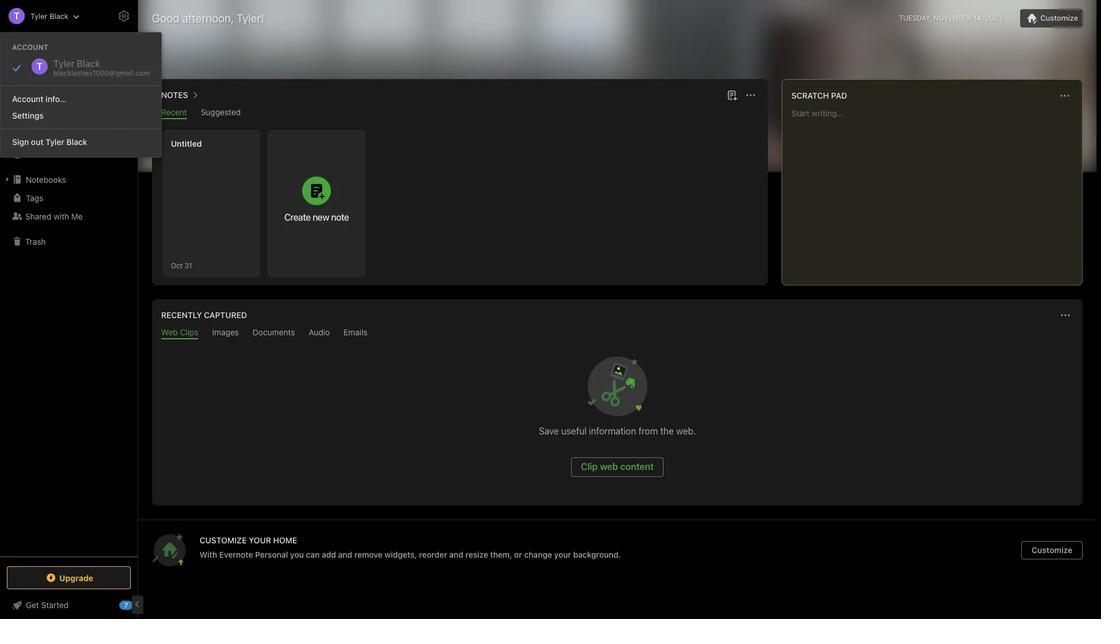 Task type: describe. For each thing, give the bounding box(es) containing it.
me
[[71, 211, 83, 221]]

home
[[273, 536, 297, 546]]

0 vertical spatial customize button
[[1021, 9, 1083, 28]]

tyler!
[[237, 11, 264, 25]]

suggested tab
[[201, 107, 241, 119]]

recent tab
[[161, 107, 187, 119]]

sign
[[12, 137, 29, 147]]

change
[[524, 550, 552, 560]]

evernote
[[219, 550, 253, 560]]

14,
[[974, 14, 984, 22]]

documents tab
[[253, 328, 295, 340]]

Search text field
[[15, 33, 123, 54]]

Account field
[[0, 5, 80, 28]]

good afternoon, tyler!
[[152, 11, 264, 25]]

shortcuts button
[[0, 108, 137, 127]]

new
[[25, 65, 42, 75]]

0 vertical spatial more actions image
[[744, 88, 758, 102]]

note
[[331, 212, 349, 223]]

background.
[[573, 550, 621, 560]]

get started
[[26, 601, 69, 610]]

dropdown list menu
[[1, 81, 161, 150]]

remove
[[355, 550, 383, 560]]

account for account
[[12, 43, 48, 52]]

audio tab
[[309, 328, 330, 340]]

31
[[185, 261, 192, 270]]

audio
[[309, 328, 330, 337]]

widgets,
[[385, 550, 417, 560]]

info…
[[46, 94, 67, 104]]

scratch pad button
[[789, 89, 848, 103]]

create new note button
[[267, 130, 366, 278]]

web clips tab
[[161, 328, 198, 340]]

clip
[[581, 462, 598, 472]]

tuesday,
[[899, 14, 932, 22]]

settings link
[[1, 107, 161, 124]]

good
[[152, 11, 180, 25]]

tab list for notes
[[154, 107, 766, 119]]

out
[[31, 137, 43, 147]]

tyler black
[[30, 11, 68, 20]]

customize your home with evernote personal you can add and remove widgets, reorder and resize them, or change your background.
[[200, 536, 621, 560]]

information
[[589, 426, 636, 437]]

get
[[26, 601, 39, 610]]

them,
[[490, 550, 512, 560]]

trash link
[[0, 232, 137, 251]]

your
[[249, 536, 271, 546]]

the
[[661, 426, 674, 437]]

scratch pad
[[792, 91, 848, 100]]

oct 31
[[171, 261, 192, 270]]

resize
[[466, 550, 488, 560]]

recently captured
[[161, 310, 247, 320]]

shared
[[25, 211, 51, 221]]

new button
[[7, 60, 131, 81]]

web
[[161, 328, 178, 337]]

upgrade button
[[7, 567, 131, 590]]

settings image
[[117, 9, 131, 23]]

web clips
[[161, 328, 198, 337]]

clip web content button
[[571, 458, 664, 477]]

content
[[621, 462, 654, 472]]

notebooks link
[[0, 170, 137, 189]]

with
[[200, 550, 217, 560]]

shared with me link
[[0, 207, 137, 225]]

notebooks
[[26, 175, 66, 184]]

tags
[[26, 193, 43, 203]]

7
[[124, 602, 128, 609]]

clip web content
[[581, 462, 654, 472]]

tasks button
[[0, 145, 137, 164]]

emails tab
[[344, 328, 368, 340]]

notes link
[[0, 127, 137, 145]]

clips
[[180, 328, 198, 337]]

web clips tab panel
[[152, 340, 1083, 506]]

documents
[[253, 328, 295, 337]]

account info… link
[[1, 91, 161, 107]]

create
[[284, 212, 311, 223]]



Task type: locate. For each thing, give the bounding box(es) containing it.
None search field
[[15, 33, 123, 54]]

1 horizontal spatial notes
[[161, 90, 188, 100]]

1 vertical spatial more actions image
[[1059, 309, 1073, 322]]

0 vertical spatial black
[[50, 11, 68, 20]]

you
[[290, 550, 304, 560]]

upgrade
[[59, 573, 93, 583]]

1 vertical spatial tyler
[[46, 137, 64, 147]]

scratch
[[792, 91, 829, 100]]

account
[[12, 43, 48, 52], [12, 94, 43, 104]]

0 horizontal spatial notes
[[25, 131, 47, 141]]

0 vertical spatial customize
[[1041, 13, 1079, 22]]

black inside account field
[[50, 11, 68, 20]]

1 vertical spatial customize
[[1032, 546, 1073, 555]]

1 tab list from the top
[[154, 107, 766, 119]]

account inside dropdown list menu
[[12, 94, 43, 104]]

save useful information from the web.
[[539, 426, 696, 437]]

new
[[313, 212, 329, 223]]

1 vertical spatial tab list
[[154, 328, 1081, 340]]

and right add
[[338, 550, 352, 560]]

recently
[[161, 310, 202, 320]]

1 vertical spatial notes
[[25, 131, 47, 141]]

account up settings
[[12, 94, 43, 104]]

more actions image
[[1059, 89, 1072, 103]]

sign out tyler black
[[12, 137, 87, 147]]

1 horizontal spatial more actions image
[[1059, 309, 1073, 322]]

images
[[212, 328, 239, 337]]

more actions field for recently captured
[[1058, 308, 1074, 324]]

2023
[[986, 14, 1002, 22]]

1 and from the left
[[338, 550, 352, 560]]

black inside 'link'
[[66, 137, 87, 147]]

pad
[[831, 91, 848, 100]]

2 account from the top
[[12, 94, 43, 104]]

recent tab panel
[[152, 119, 768, 286]]

tyler
[[30, 11, 47, 20], [46, 137, 64, 147]]

and left the 'resize'
[[449, 550, 464, 560]]

2 tab list from the top
[[154, 328, 1081, 340]]

reorder
[[419, 550, 447, 560]]

account up new
[[12, 43, 48, 52]]

suggested
[[201, 107, 241, 117]]

home link
[[0, 90, 138, 108]]

tuesday, november 14, 2023
[[899, 14, 1002, 22]]

tab list for recently captured
[[154, 328, 1081, 340]]

1 vertical spatial customize button
[[1022, 542, 1083, 560]]

tab list containing recent
[[154, 107, 766, 119]]

account info…
[[12, 94, 67, 104]]

sign out tyler black link
[[1, 134, 161, 150]]

tab list
[[154, 107, 766, 119], [154, 328, 1081, 340]]

untitled
[[171, 139, 202, 149]]

trash
[[25, 237, 46, 246]]

0 horizontal spatial more actions image
[[744, 88, 758, 102]]

can
[[306, 550, 320, 560]]

notes up recent
[[161, 90, 188, 100]]

expand notebooks image
[[3, 175, 12, 184]]

useful
[[562, 426, 587, 437]]

or
[[514, 550, 522, 560]]

notes up tasks
[[25, 131, 47, 141]]

0 vertical spatial account
[[12, 43, 48, 52]]

create new note
[[284, 212, 349, 223]]

account for account info…
[[12, 94, 43, 104]]

customize
[[200, 536, 247, 546]]

Help and Learning task checklist field
[[0, 597, 138, 615]]

click to collapse image
[[133, 598, 142, 612]]

november
[[934, 14, 972, 22]]

black down shortcuts button
[[66, 137, 87, 147]]

tyler up search text box
[[30, 11, 47, 20]]

0 horizontal spatial and
[[338, 550, 352, 560]]

your
[[554, 550, 571, 560]]

2 and from the left
[[449, 550, 464, 560]]

0 vertical spatial tab list
[[154, 107, 766, 119]]

notes button
[[159, 88, 202, 102]]

started
[[41, 601, 69, 610]]

0 vertical spatial notes
[[161, 90, 188, 100]]

captured
[[204, 310, 247, 320]]

with
[[54, 211, 69, 221]]

save
[[539, 426, 559, 437]]

home
[[25, 94, 47, 104]]

customize button
[[1021, 9, 1083, 28], [1022, 542, 1083, 560]]

tyler inside sign out tyler black 'link'
[[46, 137, 64, 147]]

recent
[[161, 107, 187, 117]]

from
[[639, 426, 658, 437]]

tab list containing web clips
[[154, 328, 1081, 340]]

0 vertical spatial tyler
[[30, 11, 47, 20]]

1 account from the top
[[12, 43, 48, 52]]

web
[[600, 462, 618, 472]]

settings
[[12, 111, 44, 120]]

web.
[[676, 426, 696, 437]]

black
[[50, 11, 68, 20], [66, 137, 87, 147]]

black up search text box
[[50, 11, 68, 20]]

More actions field
[[743, 87, 759, 103], [1057, 88, 1073, 104], [1058, 308, 1074, 324]]

shortcuts
[[26, 113, 62, 122]]

tyler right out
[[46, 137, 64, 147]]

and
[[338, 550, 352, 560], [449, 550, 464, 560]]

tags button
[[0, 189, 137, 207]]

shared with me
[[25, 211, 83, 221]]

oct
[[171, 261, 183, 270]]

images tab
[[212, 328, 239, 340]]

tree
[[0, 90, 138, 557]]

more actions image inside "field"
[[1059, 309, 1073, 322]]

personal
[[255, 550, 288, 560]]

afternoon,
[[182, 11, 234, 25]]

more actions image
[[744, 88, 758, 102], [1059, 309, 1073, 322]]

tyler inside account field
[[30, 11, 47, 20]]

more actions field for scratch pad
[[1057, 88, 1073, 104]]

1 vertical spatial black
[[66, 137, 87, 147]]

notes inside notes button
[[161, 90, 188, 100]]

emails
[[344, 328, 368, 337]]

tree containing home
[[0, 90, 138, 557]]

customize
[[1041, 13, 1079, 22], [1032, 546, 1073, 555]]

tasks
[[25, 149, 46, 159]]

add
[[322, 550, 336, 560]]

1 vertical spatial account
[[12, 94, 43, 104]]

notes
[[161, 90, 188, 100], [25, 131, 47, 141]]

1 horizontal spatial and
[[449, 550, 464, 560]]

recently captured button
[[159, 309, 247, 322]]

Start writing… text field
[[792, 108, 1082, 276]]



Task type: vqa. For each thing, say whether or not it's contained in the screenshot.
SIDEBAR Tab
no



